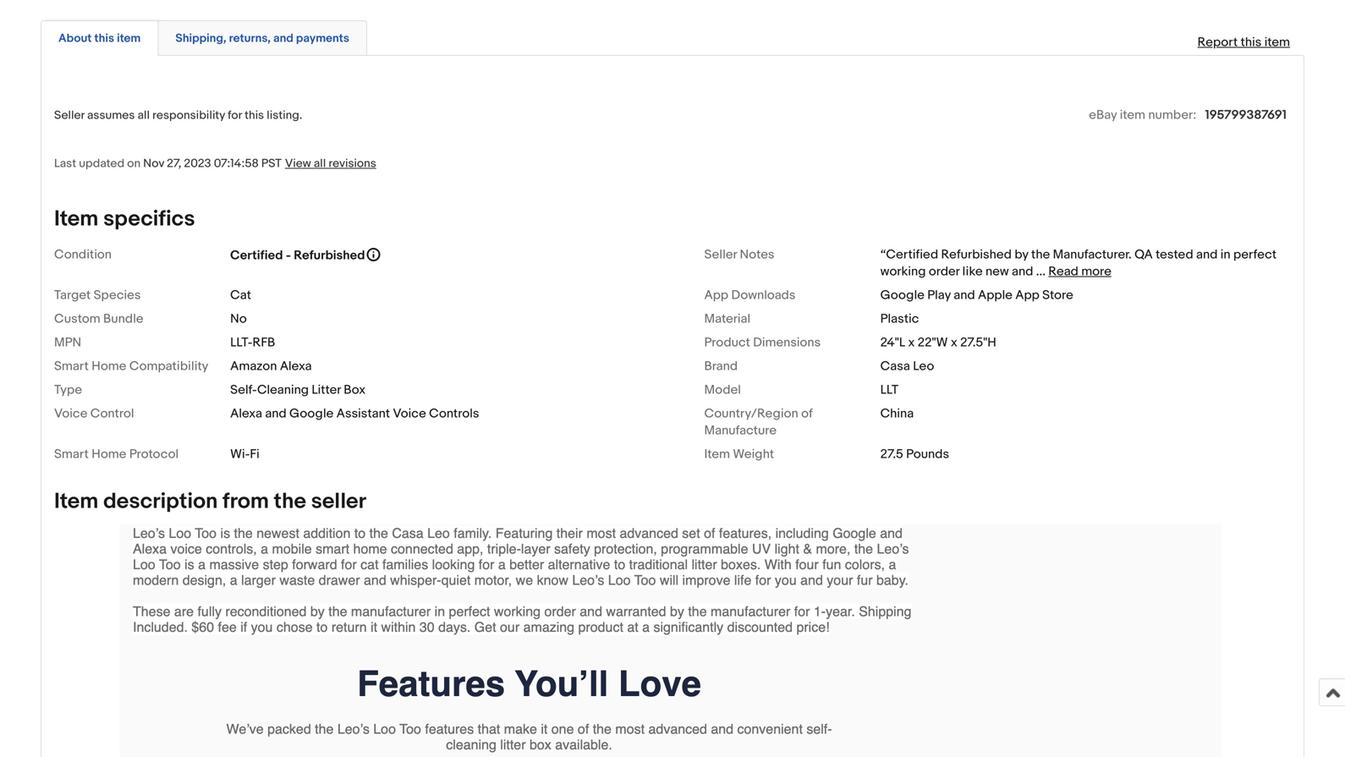 Task type: locate. For each thing, give the bounding box(es) containing it.
by
[[1015, 247, 1029, 262]]

item for item weight
[[705, 447, 731, 462]]

1 vertical spatial google
[[290, 406, 334, 422]]

the
[[1032, 247, 1051, 262], [274, 489, 306, 515]]

new
[[986, 264, 1010, 279]]

home down control
[[92, 447, 127, 462]]

2 x from the left
[[951, 335, 958, 350]]

the up ...
[[1032, 247, 1051, 262]]

2 horizontal spatial item
[[1265, 35, 1291, 50]]

voice
[[54, 406, 88, 422], [393, 406, 426, 422]]

seller assumes all responsibility for this listing.
[[54, 108, 302, 123]]

item right report
[[1265, 35, 1291, 50]]

alexa up the "self-cleaning litter box"
[[280, 359, 312, 374]]

smart for smart home compatibility
[[54, 359, 89, 374]]

perfect
[[1234, 247, 1277, 262]]

item specifics
[[54, 206, 195, 232]]

all
[[138, 108, 150, 123], [314, 157, 326, 171]]

alexa down self- on the bottom left of page
[[230, 406, 262, 422]]

voice left controls
[[393, 406, 426, 422]]

this for about
[[94, 31, 114, 46]]

mpn
[[54, 335, 81, 350]]

-
[[286, 248, 291, 263]]

casa leo
[[881, 359, 935, 374]]

and inside button
[[273, 31, 294, 46]]

1 horizontal spatial voice
[[393, 406, 426, 422]]

smart down voice control
[[54, 447, 89, 462]]

certified - refurbished
[[230, 248, 365, 263]]

the right from
[[274, 489, 306, 515]]

updated
[[79, 157, 125, 171]]

refurbished inside "certified refurbished by the manufacturer.  qa tested and in perfect working order like new and ...
[[942, 247, 1012, 262]]

2 voice from the left
[[393, 406, 426, 422]]

llt
[[881, 383, 899, 398]]

this inside button
[[94, 31, 114, 46]]

1 vertical spatial item
[[705, 447, 731, 462]]

controls
[[429, 406, 480, 422]]

1 vertical spatial home
[[92, 447, 127, 462]]

1 home from the top
[[92, 359, 127, 374]]

this right for
[[245, 108, 264, 123]]

1 vertical spatial smart
[[54, 447, 89, 462]]

tab list containing about this item
[[41, 17, 1305, 56]]

1 horizontal spatial app
[[1016, 288, 1040, 303]]

product dimensions
[[705, 335, 821, 350]]

and right returns,
[[273, 31, 294, 46]]

item for item specifics
[[54, 206, 99, 232]]

this right the about
[[94, 31, 114, 46]]

refurbished right -
[[294, 248, 365, 263]]

compatibility
[[129, 359, 209, 374]]

1 vertical spatial seller
[[705, 247, 737, 262]]

0 vertical spatial item
[[54, 206, 99, 232]]

specifics
[[103, 206, 195, 232]]

0 vertical spatial all
[[138, 108, 150, 123]]

ebay item number: 195799387691
[[1090, 107, 1288, 123]]

"certified
[[881, 247, 939, 262]]

x right 22"w
[[951, 335, 958, 350]]

refurbished up like
[[942, 247, 1012, 262]]

0 horizontal spatial google
[[290, 406, 334, 422]]

voice down the type
[[54, 406, 88, 422]]

item down manufacture on the right bottom of page
[[705, 447, 731, 462]]

assistant
[[337, 406, 390, 422]]

alexa and google assistant voice controls
[[230, 406, 480, 422]]

2 app from the left
[[1016, 288, 1040, 303]]

item inside about this item button
[[117, 31, 141, 46]]

item
[[54, 206, 99, 232], [705, 447, 731, 462], [54, 489, 99, 515]]

brand
[[705, 359, 738, 374]]

app
[[705, 288, 729, 303], [1016, 288, 1040, 303]]

1 horizontal spatial refurbished
[[942, 247, 1012, 262]]

0 vertical spatial alexa
[[280, 359, 312, 374]]

returns,
[[229, 31, 271, 46]]

store
[[1043, 288, 1074, 303]]

google
[[881, 288, 925, 303], [290, 406, 334, 422]]

1 x from the left
[[909, 335, 915, 350]]

item down smart home protocol
[[54, 489, 99, 515]]

item
[[117, 31, 141, 46], [1265, 35, 1291, 50], [1120, 107, 1146, 123]]

read more button
[[1049, 264, 1112, 279]]

google down the "self-cleaning litter box"
[[290, 406, 334, 422]]

item right "ebay"
[[1120, 107, 1146, 123]]

in
[[1221, 247, 1231, 262]]

item inside report this item link
[[1265, 35, 1291, 50]]

item for item description from the seller
[[54, 489, 99, 515]]

0 horizontal spatial app
[[705, 288, 729, 303]]

the for by
[[1032, 247, 1051, 262]]

dimensions
[[754, 335, 821, 350]]

notes
[[740, 247, 775, 262]]

home for compatibility
[[92, 359, 127, 374]]

item up condition
[[54, 206, 99, 232]]

about this item
[[58, 31, 141, 46]]

1 vertical spatial the
[[274, 489, 306, 515]]

the for from
[[274, 489, 306, 515]]

country/region
[[705, 406, 799, 422]]

1 horizontal spatial all
[[314, 157, 326, 171]]

all right the view on the left top of page
[[314, 157, 326, 171]]

custom
[[54, 312, 100, 327]]

smart up the type
[[54, 359, 89, 374]]

and down like
[[954, 288, 976, 303]]

item right the about
[[117, 31, 141, 46]]

"certified refurbished by the manufacturer.  qa tested and in perfect working order like new and ...
[[881, 247, 1277, 279]]

22"w
[[918, 335, 948, 350]]

0 vertical spatial google
[[881, 288, 925, 303]]

amazon
[[230, 359, 277, 374]]

1 horizontal spatial x
[[951, 335, 958, 350]]

report this item link
[[1190, 26, 1299, 58]]

protocol
[[129, 447, 179, 462]]

1 app from the left
[[705, 288, 729, 303]]

1 horizontal spatial the
[[1032, 247, 1051, 262]]

2 horizontal spatial this
[[1241, 35, 1262, 50]]

like
[[963, 264, 983, 279]]

0 horizontal spatial voice
[[54, 406, 88, 422]]

0 horizontal spatial item
[[117, 31, 141, 46]]

tab list
[[41, 17, 1305, 56]]

0 horizontal spatial this
[[94, 31, 114, 46]]

0 horizontal spatial x
[[909, 335, 915, 350]]

and down "by"
[[1012, 264, 1034, 279]]

and
[[273, 31, 294, 46], [1197, 247, 1218, 262], [1012, 264, 1034, 279], [954, 288, 976, 303], [265, 406, 287, 422]]

this
[[94, 31, 114, 46], [1241, 35, 1262, 50], [245, 108, 264, 123]]

2 home from the top
[[92, 447, 127, 462]]

1 smart from the top
[[54, 359, 89, 374]]

2 smart from the top
[[54, 447, 89, 462]]

certified
[[230, 248, 283, 263]]

custom bundle
[[54, 312, 144, 327]]

0 vertical spatial home
[[92, 359, 127, 374]]

and left "in"
[[1197, 247, 1218, 262]]

downloads
[[732, 288, 796, 303]]

smart
[[54, 359, 89, 374], [54, 447, 89, 462]]

0 horizontal spatial the
[[274, 489, 306, 515]]

all right 'assumes' on the left top
[[138, 108, 150, 123]]

type
[[54, 383, 82, 398]]

x right 24"l
[[909, 335, 915, 350]]

voice control
[[54, 406, 134, 422]]

home
[[92, 359, 127, 374], [92, 447, 127, 462]]

refurbished
[[942, 247, 1012, 262], [294, 248, 365, 263]]

smart home protocol
[[54, 447, 179, 462]]

0 horizontal spatial all
[[138, 108, 150, 123]]

seller left 'assumes' on the left top
[[54, 108, 85, 123]]

this right report
[[1241, 35, 1262, 50]]

shipping, returns, and payments button
[[176, 30, 350, 46]]

of
[[802, 406, 813, 422]]

manufacturer.
[[1054, 247, 1132, 262]]

0 horizontal spatial seller
[[54, 108, 85, 123]]

2 vertical spatial item
[[54, 489, 99, 515]]

0 vertical spatial seller
[[54, 108, 85, 123]]

app up material
[[705, 288, 729, 303]]

0 vertical spatial smart
[[54, 359, 89, 374]]

llt-
[[230, 335, 253, 350]]

litter
[[312, 383, 341, 398]]

target species
[[54, 288, 141, 303]]

the inside "certified refurbished by the manufacturer.  qa tested and in perfect working order like new and ...
[[1032, 247, 1051, 262]]

home up control
[[92, 359, 127, 374]]

china
[[881, 406, 914, 422]]

1 horizontal spatial seller
[[705, 247, 737, 262]]

app down ...
[[1016, 288, 1040, 303]]

item weight
[[705, 447, 775, 462]]

0 vertical spatial the
[[1032, 247, 1051, 262]]

amazon alexa
[[230, 359, 312, 374]]

casa
[[881, 359, 911, 374]]

item for report this item
[[1265, 35, 1291, 50]]

0 horizontal spatial alexa
[[230, 406, 262, 422]]

seller left notes on the right top
[[705, 247, 737, 262]]

google down working
[[881, 288, 925, 303]]

payments
[[296, 31, 350, 46]]



Task type: describe. For each thing, give the bounding box(es) containing it.
country/region of manufacture
[[705, 406, 813, 439]]

cat
[[230, 288, 251, 303]]

last
[[54, 157, 76, 171]]

no
[[230, 312, 247, 327]]

plastic
[[881, 312, 920, 327]]

read
[[1049, 264, 1079, 279]]

leo
[[914, 359, 935, 374]]

1 horizontal spatial alexa
[[280, 359, 312, 374]]

view all revisions link
[[282, 156, 377, 171]]

pst
[[261, 157, 282, 171]]

1 horizontal spatial this
[[245, 108, 264, 123]]

24"l
[[881, 335, 906, 350]]

cleaning
[[257, 383, 309, 398]]

model
[[705, 383, 741, 398]]

this for report
[[1241, 35, 1262, 50]]

1 horizontal spatial item
[[1120, 107, 1146, 123]]

item description from the seller
[[54, 489, 366, 515]]

item for about this item
[[117, 31, 141, 46]]

27,
[[167, 157, 181, 171]]

1 vertical spatial alexa
[[230, 406, 262, 422]]

manufacture
[[705, 423, 777, 439]]

last updated on nov 27, 2023 07:14:58 pst view all revisions
[[54, 157, 377, 171]]

fi
[[250, 447, 260, 462]]

app downloads
[[705, 288, 796, 303]]

1 vertical spatial all
[[314, 157, 326, 171]]

1 voice from the left
[[54, 406, 88, 422]]

tested
[[1156, 247, 1194, 262]]

nov
[[143, 157, 164, 171]]

27.5 pounds
[[881, 447, 950, 462]]

wi-
[[230, 447, 250, 462]]

product
[[705, 335, 751, 350]]

wi-fi
[[230, 447, 260, 462]]

qa
[[1135, 247, 1154, 262]]

report
[[1198, 35, 1239, 50]]

rfb
[[253, 335, 275, 350]]

revisions
[[329, 157, 377, 171]]

number:
[[1149, 107, 1197, 123]]

seller for seller assumes all responsibility for this listing.
[[54, 108, 85, 123]]

description
[[103, 489, 218, 515]]

view
[[285, 157, 311, 171]]

bundle
[[103, 312, 144, 327]]

smart home compatibility
[[54, 359, 209, 374]]

play
[[928, 288, 951, 303]]

apple
[[979, 288, 1013, 303]]

llt-rfb
[[230, 335, 275, 350]]

self-cleaning litter box
[[230, 383, 366, 398]]

google play and apple app store
[[881, 288, 1074, 303]]

195799387691
[[1206, 107, 1288, 123]]

24"l x 22"w x 27.5"h
[[881, 335, 997, 350]]

shipping, returns, and payments
[[176, 31, 350, 46]]

about
[[58, 31, 92, 46]]

from
[[223, 489, 269, 515]]

seller for seller notes
[[705, 247, 737, 262]]

27.5
[[881, 447, 904, 462]]

smart for smart home protocol
[[54, 447, 89, 462]]

seller notes
[[705, 247, 775, 262]]

about this item button
[[58, 30, 141, 46]]

2023
[[184, 157, 211, 171]]

condition
[[54, 247, 112, 262]]

species
[[94, 288, 141, 303]]

working
[[881, 264, 926, 279]]

home for protocol
[[92, 447, 127, 462]]

and down cleaning
[[265, 406, 287, 422]]

1 horizontal spatial google
[[881, 288, 925, 303]]

listing.
[[267, 108, 302, 123]]

...
[[1037, 264, 1046, 279]]

07:14:58
[[214, 157, 259, 171]]

shipping,
[[176, 31, 226, 46]]

read more
[[1049, 264, 1112, 279]]

box
[[344, 383, 366, 398]]

seller
[[311, 489, 366, 515]]

report this item
[[1198, 35, 1291, 50]]

target
[[54, 288, 91, 303]]

order
[[929, 264, 960, 279]]

0 horizontal spatial refurbished
[[294, 248, 365, 263]]

weight
[[733, 447, 775, 462]]

pounds
[[907, 447, 950, 462]]

ebay
[[1090, 107, 1118, 123]]

more
[[1082, 264, 1112, 279]]



Task type: vqa. For each thing, say whether or not it's contained in the screenshot.
ALL
yes



